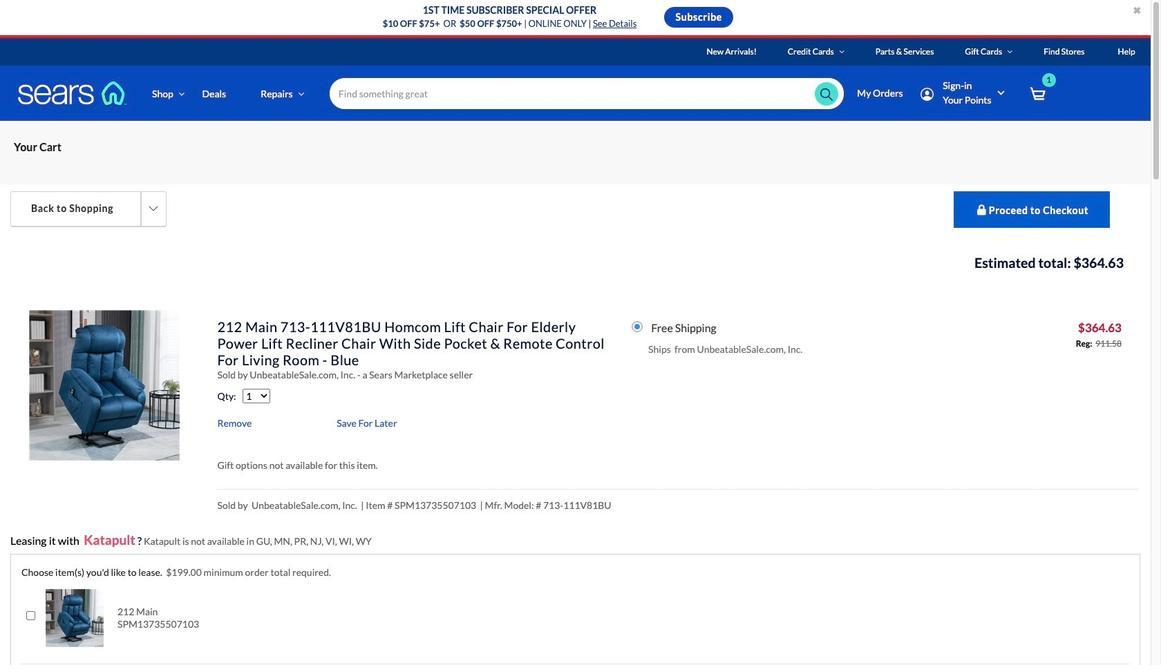 Task type: vqa. For each thing, say whether or not it's contained in the screenshot.
navigation
yes



Task type: describe. For each thing, give the bounding box(es) containing it.
view cart image
[[1030, 87, 1046, 102]]

settings image
[[920, 88, 934, 101]]

home image
[[17, 81, 128, 106]]

1 vertical spatial angle down image
[[179, 89, 185, 98]]

Search text field
[[330, 78, 844, 109]]



Task type: locate. For each thing, give the bounding box(es) containing it.
main content
[[0, 121, 1151, 666]]

0 horizontal spatial angle down image
[[298, 89, 304, 98]]

0 horizontal spatial angle down image
[[179, 89, 185, 98]]

None checkbox
[[26, 612, 35, 621]]

0 vertical spatial 212 main 713-111v81bu homcom lift chair for elderly power lift recliner chair with side pocket & remote control for living room - blue image
[[29, 310, 180, 461]]

1 horizontal spatial angle down image
[[1007, 48, 1013, 56]]

1 vertical spatial 212 main 713-111v81bu homcom lift chair for elderly power lift recliner chair with side pocket & remote control for living room - blue image
[[46, 589, 104, 647]]

0 vertical spatial angle down image
[[1007, 48, 1013, 56]]

0 vertical spatial angle down image
[[839, 48, 845, 56]]

1 horizontal spatial angle down image
[[839, 48, 845, 56]]

banner
[[0, 38, 1161, 141]]

1 vertical spatial angle down image
[[298, 89, 304, 98]]

angle down image
[[839, 48, 845, 56], [179, 89, 185, 98]]

212 main 713-111v81bu homcom lift chair for elderly power lift recliner chair with side pocket & remote control for living room - blue image
[[29, 310, 180, 461], [46, 589, 104, 647]]

None radio
[[632, 321, 643, 333]]

angle down image
[[1007, 48, 1013, 56], [298, 89, 304, 98]]

navigation
[[0, 121, 1151, 185]]



